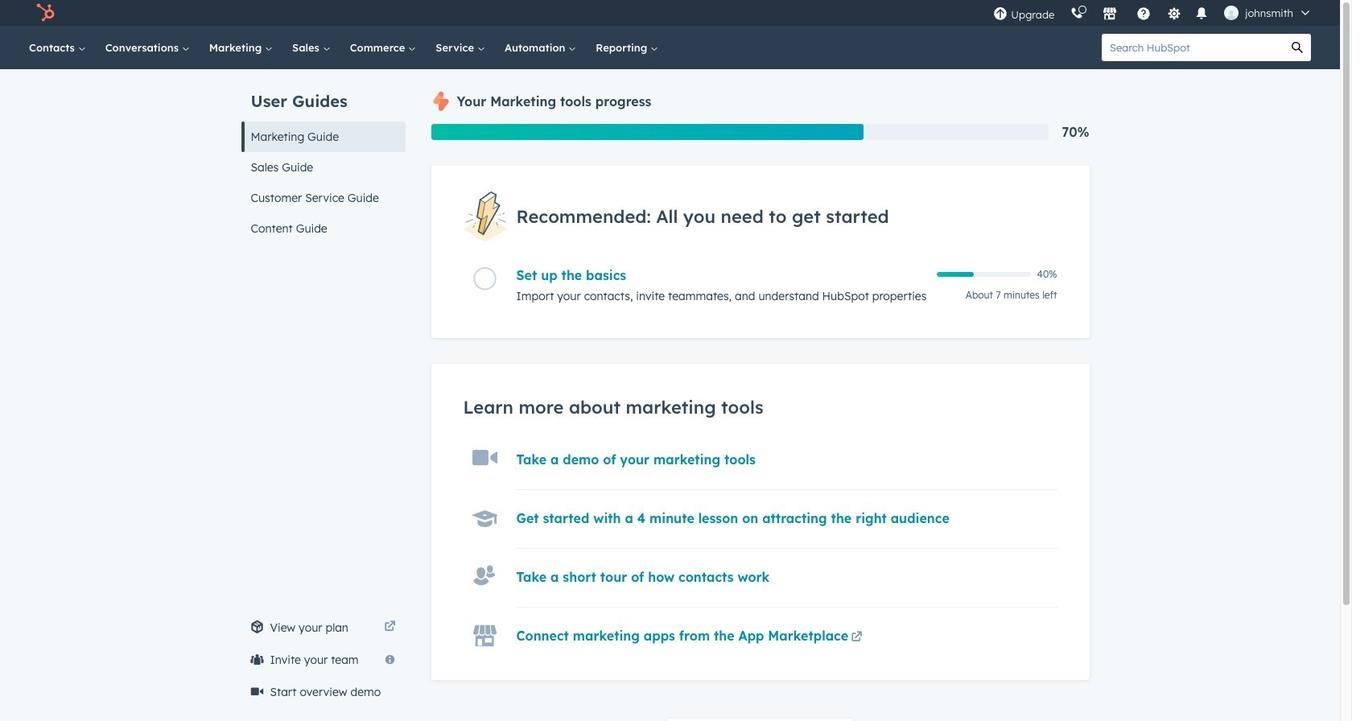 Task type: describe. For each thing, give the bounding box(es) containing it.
john smith image
[[1225, 6, 1239, 20]]

user guides element
[[241, 69, 405, 244]]

marketplaces image
[[1103, 7, 1118, 22]]



Task type: vqa. For each thing, say whether or not it's contained in the screenshot.
the right Press to sort. image
no



Task type: locate. For each thing, give the bounding box(es) containing it.
2 link opens in a new window image from the top
[[851, 632, 863, 644]]

link opens in a new window image
[[384, 618, 396, 638], [384, 621, 396, 634]]

progress bar
[[431, 124, 864, 140]]

link opens in a new window image
[[851, 629, 863, 648], [851, 632, 863, 644]]

menu
[[986, 0, 1321, 26]]

[object object] complete progress bar
[[937, 272, 974, 277]]

1 link opens in a new window image from the top
[[851, 629, 863, 648]]

1 link opens in a new window image from the top
[[384, 618, 396, 638]]

2 link opens in a new window image from the top
[[384, 621, 396, 634]]

Search HubSpot search field
[[1102, 34, 1284, 61]]



